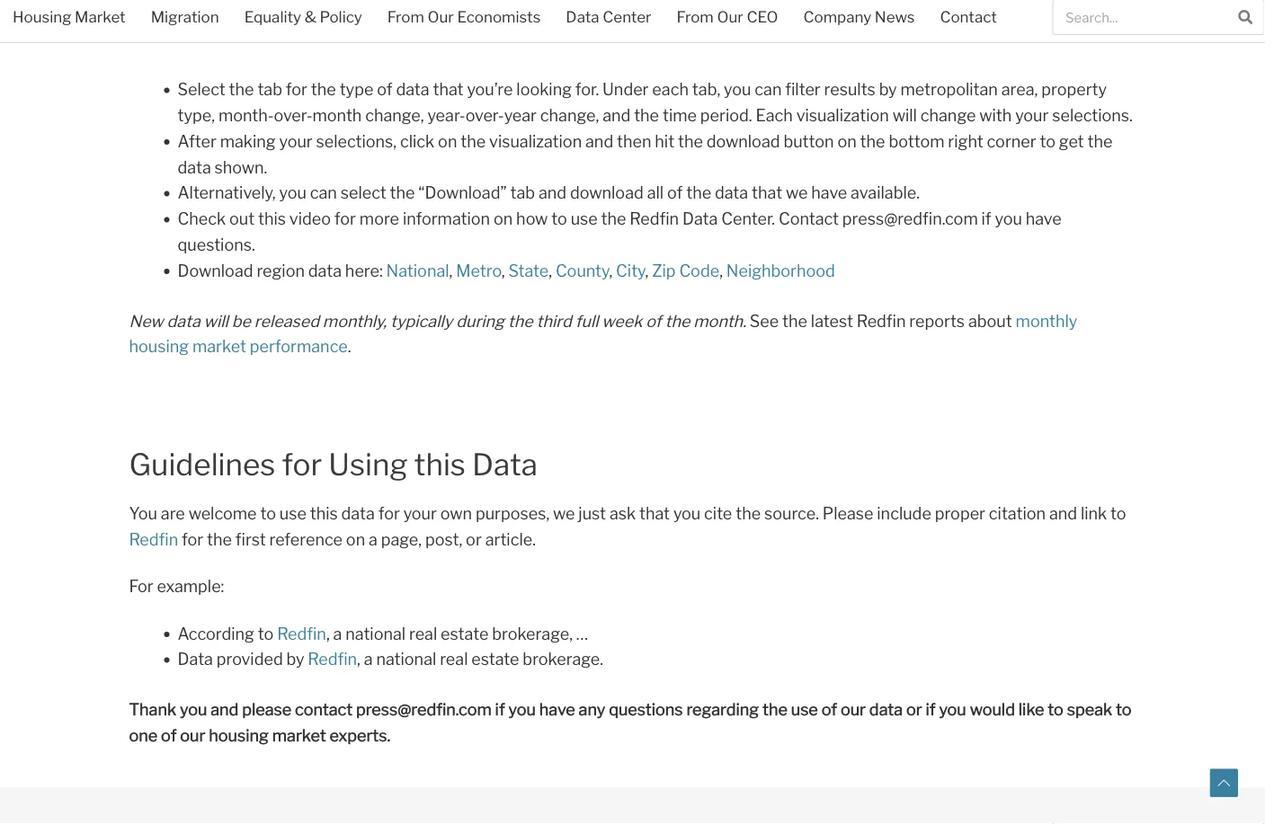 Task type: locate. For each thing, give the bounding box(es) containing it.
metro
[[456, 261, 502, 281]]

2 horizontal spatial your
[[1015, 105, 1049, 125]]

the down year-
[[461, 131, 486, 151]]

0 horizontal spatial by
[[286, 650, 304, 670]]

on inside you are welcome to use this data for your own purposes, we just ask that you cite the source. please include proper citation and link to redfin for the first reference on a page, post, or article.
[[346, 530, 365, 550]]

press@redfin.com up experts.
[[356, 700, 492, 720]]

the up city
[[601, 209, 626, 229]]

0 horizontal spatial tab
[[258, 80, 282, 99]]

welcome
[[189, 504, 257, 524]]

0 vertical spatial a
[[369, 530, 378, 550]]

or right the post,
[[466, 530, 482, 550]]

this right out
[[258, 209, 286, 229]]

redfin inside select the tab for the type of data that you're looking for. under each tab, you can filter results by metropolitan area, property type, month-over-month change, year-over-year change, and the time period. each visualization will change with your selections. after making your selections, click on the visualization and then hit the download button on the bottom right corner to get the data shown. alternatively, you can select the "download" tab and download all of the data that we have available. check out this video for more information on how to use the redfin data center. contact press@redfin.com if you have questions. download region data here: national , metro , state , county , city , zip code , neighborhood
[[630, 209, 679, 229]]

0 horizontal spatial have
[[539, 700, 575, 720]]

data inside select the tab for the type of data that you're looking for. under each tab, you can filter results by metropolitan area, property type, month-over-month change, year-over-year change, and the time period. each visualization will change with your selections. after making your selections, click on the visualization and then hit the download button on the bottom right corner to get the data shown. alternatively, you can select the "download" tab and download all of the data that we have available. check out this video for more information on how to use the redfin data center. contact press@redfin.com if you have questions. download region data here: national , metro , state , county , city , zip code , neighborhood
[[683, 209, 718, 229]]

of
[[377, 80, 393, 99], [667, 183, 683, 203], [646, 311, 662, 331], [822, 700, 837, 720], [161, 726, 177, 746]]

use
[[571, 209, 598, 229], [279, 504, 307, 524], [791, 700, 818, 720]]

0 vertical spatial national
[[346, 624, 406, 644]]

brokerage,
[[492, 624, 573, 644]]

2 vertical spatial redfin link
[[308, 650, 357, 670]]

right
[[948, 131, 984, 151]]

None search field
[[1053, 0, 1265, 35]]

for example:
[[129, 577, 224, 597]]

0 horizontal spatial our
[[428, 8, 454, 26]]

you left cite in the right bottom of the page
[[673, 504, 701, 524]]

0 vertical spatial your
[[1015, 105, 1049, 125]]

company news
[[803, 8, 915, 26]]

with
[[980, 105, 1012, 125]]

1 vertical spatial redfin link
[[277, 624, 326, 644]]

on right button
[[838, 131, 857, 151]]

contact up neighborhood link
[[779, 209, 839, 229]]

our left ceo
[[717, 8, 743, 26]]

can up video
[[310, 183, 337, 203]]

2 horizontal spatial have
[[1026, 209, 1062, 229]]

1 horizontal spatial or
[[906, 700, 922, 720]]

to up provided
[[258, 624, 274, 644]]

2 vertical spatial a
[[364, 650, 373, 670]]

data inside the according to redfin , a national real estate brokerage, … data provided by redfin , a national real estate brokerage.
[[178, 650, 213, 670]]

over- down you're at the top
[[466, 105, 504, 125]]

0 vertical spatial contact
[[940, 8, 997, 26]]

cite
[[704, 504, 732, 524]]

0 vertical spatial download
[[707, 131, 780, 151]]

can up each at the right top
[[755, 80, 782, 99]]

1 horizontal spatial have
[[811, 183, 847, 203]]

0 vertical spatial this
[[258, 209, 286, 229]]

how it works
[[129, 33, 229, 52]]

selections,
[[316, 131, 397, 151]]

the inside thank you and please contact press@redfin.com if you have any questions regarding the use of our data or if you would like to speak to one of our housing market experts.
[[763, 700, 788, 720]]

1 vertical spatial press@redfin.com
[[356, 700, 492, 720]]

1 vertical spatial that
[[752, 183, 783, 203]]

month
[[313, 105, 362, 125]]

on
[[438, 131, 457, 151], [838, 131, 857, 151], [494, 209, 513, 229], [346, 530, 365, 550]]

1 horizontal spatial by
[[879, 80, 897, 99]]

1 horizontal spatial housing
[[209, 726, 269, 746]]

0 vertical spatial that
[[433, 80, 464, 99]]

press@redfin.com inside select the tab for the type of data that you're looking for. under each tab, you can filter results by metropolitan area, property type, month-over-month change, year-over-year change, and the time period. each visualization will change with your selections. after making your selections, click on the visualization and then hit the download button on the bottom right corner to get the data shown. alternatively, you can select the "download" tab and download all of the data that we have available. check out this video for more information on how to use the redfin data center. contact press@redfin.com if you have questions. download region data here: national , metro , state , county , city , zip code , neighborhood
[[843, 209, 978, 229]]

2 horizontal spatial this
[[414, 447, 466, 482]]

you down corner
[[995, 209, 1022, 229]]

0 horizontal spatial over-
[[274, 105, 313, 125]]

migration link
[[138, 0, 232, 38]]

that
[[433, 80, 464, 99], [752, 183, 783, 203], [639, 504, 670, 524]]

1 horizontal spatial download
[[707, 131, 780, 151]]

1 horizontal spatial over-
[[466, 105, 504, 125]]

period.
[[700, 105, 752, 125]]

1 vertical spatial real
[[440, 650, 468, 670]]

brokerage.
[[523, 650, 604, 670]]

1 our from the left
[[428, 8, 454, 26]]

0 vertical spatial tab
[[258, 80, 282, 99]]

1 vertical spatial our
[[180, 726, 205, 746]]

0 horizontal spatial this
[[258, 209, 286, 229]]

2 horizontal spatial if
[[982, 209, 992, 229]]

1 vertical spatial housing
[[209, 726, 269, 746]]

more
[[360, 209, 399, 229]]

you down brokerage.
[[509, 700, 536, 720]]

tab,
[[692, 80, 721, 99]]

during
[[456, 311, 504, 331]]

reports
[[909, 311, 965, 331]]

see
[[750, 311, 779, 331]]

according
[[178, 624, 254, 644]]

1 vertical spatial visualization
[[489, 131, 582, 151]]

that right ask
[[639, 504, 670, 524]]

0 horizontal spatial will
[[204, 311, 228, 331]]

2 vertical spatial that
[[639, 504, 670, 524]]

from for from our economists
[[387, 8, 424, 26]]

0 horizontal spatial from
[[387, 8, 424, 26]]

questions
[[609, 700, 683, 720]]

this up reference
[[310, 504, 338, 524]]

redfin down 'all'
[[630, 209, 679, 229]]

over- up 'making'
[[274, 105, 313, 125]]

would
[[970, 700, 1015, 720]]

2 our from the left
[[717, 8, 743, 26]]

0 vertical spatial by
[[879, 80, 897, 99]]

0 vertical spatial redfin link
[[129, 530, 178, 550]]

your up 'page,'
[[403, 504, 437, 524]]

from for from our ceo
[[677, 8, 714, 26]]

1 horizontal spatial your
[[403, 504, 437, 524]]

visualization down results
[[796, 105, 889, 125]]

1 horizontal spatial will
[[893, 105, 917, 125]]

market
[[75, 8, 126, 26]]

results
[[824, 80, 876, 99]]

1 from from the left
[[387, 8, 424, 26]]

will inside select the tab for the type of data that you're looking for. under each tab, you can filter results by metropolitan area, property type, month-over-month change, year-over-year change, and the time period. each visualization will change with your selections. after making your selections, click on the visualization and then hit the download button on the bottom right corner to get the data shown. alternatively, you can select the "download" tab and download all of the data that we have available. check out this video for more information on how to use the redfin data center. contact press@redfin.com if you have questions. download region data here: national , metro , state , county , city , zip code , neighborhood
[[893, 105, 917, 125]]

redfin right latest
[[857, 311, 906, 331]]

estate down brokerage,
[[471, 650, 519, 670]]

redfin link up provided
[[277, 624, 326, 644]]

to inside the according to redfin , a national real estate brokerage, … data provided by redfin , a national real estate brokerage.
[[258, 624, 274, 644]]

national
[[346, 624, 406, 644], [376, 650, 436, 670]]

, left zip
[[645, 261, 649, 281]]

will left be
[[204, 311, 228, 331]]

the left "third"
[[508, 311, 533, 331]]

city
[[616, 261, 645, 281]]

contact
[[295, 700, 353, 720]]

by inside the according to redfin , a national real estate brokerage, … data provided by redfin , a national real estate brokerage.
[[286, 650, 304, 670]]

change,
[[365, 105, 424, 125], [540, 105, 599, 125]]

for
[[286, 80, 308, 99], [334, 209, 356, 229], [282, 447, 322, 482], [378, 504, 400, 524], [182, 530, 203, 550]]

housing
[[129, 337, 189, 357], [209, 726, 269, 746]]

and left please
[[211, 700, 239, 720]]

1 vertical spatial market
[[272, 726, 326, 746]]

0 horizontal spatial change,
[[365, 105, 424, 125]]

using
[[329, 447, 408, 482]]

1 horizontal spatial tab
[[510, 183, 535, 203]]

2 vertical spatial have
[[539, 700, 575, 720]]

1 vertical spatial use
[[279, 504, 307, 524]]

the up then
[[634, 105, 659, 125]]

use up reference
[[279, 504, 307, 524]]

we down button
[[786, 183, 808, 203]]

filter
[[785, 80, 821, 99]]

select
[[341, 183, 386, 203]]

, left city
[[609, 261, 613, 281]]

market down be
[[192, 337, 246, 357]]

alternatively,
[[178, 183, 276, 203]]

0 horizontal spatial real
[[409, 624, 437, 644]]

can
[[755, 80, 782, 99], [310, 183, 337, 203]]

visualization
[[796, 105, 889, 125], [489, 131, 582, 151]]

redfin link
[[129, 530, 178, 550], [277, 624, 326, 644], [308, 650, 357, 670]]

for left using
[[282, 447, 322, 482]]

the right "see"
[[782, 311, 808, 331]]

.
[[348, 337, 351, 357]]

selections.
[[1052, 105, 1133, 125]]

estate
[[441, 624, 489, 644], [471, 650, 519, 670]]

corner
[[987, 131, 1037, 151]]

0 vertical spatial estate
[[441, 624, 489, 644]]

, up the month.
[[720, 261, 723, 281]]

monthly housing market performance
[[129, 311, 1078, 357]]

by right results
[[879, 80, 897, 99]]

you inside you are welcome to use this data for your own purposes, we just ask that you cite the source. please include proper citation and link to redfin for the first reference on a page, post, or article.
[[673, 504, 701, 524]]

0 vertical spatial our
[[841, 700, 866, 720]]

0 horizontal spatial use
[[279, 504, 307, 524]]

0 horizontal spatial housing
[[129, 337, 189, 357]]

visualization down year
[[489, 131, 582, 151]]

tab up how
[[510, 183, 535, 203]]

use inside select the tab for the type of data that you're looking for. under each tab, you can filter results by metropolitan area, property type, month-over-month change, year-over-year change, and the time period. each visualization will change with your selections. after making your selections, click on the visualization and then hit the download button on the bottom right corner to get the data shown. alternatively, you can select the "download" tab and download all of the data that we have available. check out this video for more information on how to use the redfin data center. contact press@redfin.com if you have questions. download region data here: national , metro , state , county , city , zip code , neighborhood
[[571, 209, 598, 229]]

a up experts.
[[364, 650, 373, 670]]

0 vertical spatial press@redfin.com
[[843, 209, 978, 229]]

0 horizontal spatial market
[[192, 337, 246, 357]]

market inside monthly housing market performance
[[192, 337, 246, 357]]

you right thank on the left bottom of the page
[[180, 700, 207, 720]]

1 vertical spatial by
[[286, 650, 304, 670]]

example:
[[157, 577, 224, 597]]

press@redfin.com inside thank you and please contact press@redfin.com if you have any questions regarding the use of our data or if you would like to speak to one of our housing market experts.
[[356, 700, 492, 720]]

0 vertical spatial we
[[786, 183, 808, 203]]

on left 'page,'
[[346, 530, 365, 550]]

0 vertical spatial real
[[409, 624, 437, 644]]

the
[[229, 80, 254, 99], [311, 80, 336, 99], [634, 105, 659, 125], [461, 131, 486, 151], [678, 131, 703, 151], [860, 131, 885, 151], [1088, 131, 1113, 151], [390, 183, 415, 203], [686, 183, 711, 203], [601, 209, 626, 229], [508, 311, 533, 331], [665, 311, 690, 331], [782, 311, 808, 331], [736, 504, 761, 524], [207, 530, 232, 550], [763, 700, 788, 720]]

have
[[811, 183, 847, 203], [1026, 209, 1062, 229], [539, 700, 575, 720]]

1 horizontal spatial real
[[440, 650, 468, 670]]

you left would
[[939, 700, 967, 720]]

2 vertical spatial this
[[310, 504, 338, 524]]

0 horizontal spatial we
[[553, 504, 575, 524]]

citation
[[989, 504, 1046, 524]]

and up how
[[539, 183, 567, 203]]

our left economists at left top
[[428, 8, 454, 26]]

a up contact
[[333, 624, 342, 644]]

0 vertical spatial housing
[[129, 337, 189, 357]]

out
[[229, 209, 255, 229]]

a
[[369, 530, 378, 550], [333, 624, 342, 644], [364, 650, 373, 670]]

ask
[[610, 504, 636, 524]]

housing down please
[[209, 726, 269, 746]]

change, up 'click'
[[365, 105, 424, 125]]

if down brokerage,
[[495, 700, 505, 720]]

0 vertical spatial or
[[466, 530, 482, 550]]

use up county
[[571, 209, 598, 229]]

how
[[516, 209, 548, 229]]

1 vertical spatial estate
[[471, 650, 519, 670]]

our
[[841, 700, 866, 720], [180, 726, 205, 746]]

you are welcome to use this data for your own purposes, we just ask that you cite the source. please include proper citation and link to redfin for the first reference on a page, post, or article.
[[129, 504, 1126, 550]]

to
[[1040, 131, 1056, 151], [552, 209, 567, 229], [260, 504, 276, 524], [1111, 504, 1126, 524], [258, 624, 274, 644], [1048, 700, 1064, 720], [1116, 700, 1132, 720]]

0 vertical spatial use
[[571, 209, 598, 229]]

0 vertical spatial visualization
[[796, 105, 889, 125]]

2 from from the left
[[677, 8, 714, 26]]

0 horizontal spatial that
[[433, 80, 464, 99]]

2 horizontal spatial use
[[791, 700, 818, 720]]

this inside select the tab for the type of data that you're looking for. under each tab, you can filter results by metropolitan area, property type, month-over-month change, year-over-year change, and the time period. each visualization will change with your selections. after making your selections, click on the visualization and then hit the download button on the bottom right corner to get the data shown. alternatively, you can select the "download" tab and download all of the data that we have available. check out this video for more information on how to use the redfin data center. contact press@redfin.com if you have questions. download region data here: national , metro , state , county , city , zip code , neighborhood
[[258, 209, 286, 229]]

metropolitan
[[901, 80, 998, 99]]

contact
[[940, 8, 997, 26], [779, 209, 839, 229]]

information
[[403, 209, 490, 229]]

we left just
[[553, 504, 575, 524]]

how
[[129, 33, 163, 52]]

by right provided
[[286, 650, 304, 670]]

month-
[[218, 105, 274, 125]]

if down right
[[982, 209, 992, 229]]

1 horizontal spatial contact
[[940, 8, 997, 26]]

0 horizontal spatial contact
[[779, 209, 839, 229]]

contact inside "link"
[[940, 8, 997, 26]]

or inside you are welcome to use this data for your own purposes, we just ask that you cite the source. please include proper citation and link to redfin for the first reference on a page, post, or article.
[[466, 530, 482, 550]]

data left center
[[566, 8, 599, 26]]

2 change, from the left
[[540, 105, 599, 125]]

data left center.
[[683, 209, 718, 229]]

contact right news
[[940, 8, 997, 26]]

your down area,
[[1015, 105, 1049, 125]]

1 horizontal spatial our
[[717, 8, 743, 26]]

to right how
[[552, 209, 567, 229]]

1 vertical spatial can
[[310, 183, 337, 203]]

2 vertical spatial use
[[791, 700, 818, 720]]

0 horizontal spatial or
[[466, 530, 482, 550]]

to up first
[[260, 504, 276, 524]]

type,
[[178, 105, 215, 125]]

redfin link for , a national real estate brokerage.
[[308, 650, 357, 670]]

for
[[129, 577, 153, 597]]

1 horizontal spatial our
[[841, 700, 866, 720]]

1 vertical spatial this
[[414, 447, 466, 482]]

and inside thank you and please contact press@redfin.com if you have any questions regarding the use of our data or if you would like to speak to one of our housing market experts.
[[211, 700, 239, 720]]

1 vertical spatial have
[[1026, 209, 1062, 229]]

1 horizontal spatial market
[[272, 726, 326, 746]]

redfin down you
[[129, 530, 178, 550]]

the right regarding
[[763, 700, 788, 720]]

use right regarding
[[791, 700, 818, 720]]

1 vertical spatial tab
[[510, 183, 535, 203]]

redfin link up contact
[[308, 650, 357, 670]]

1 vertical spatial contact
[[779, 209, 839, 229]]

1 vertical spatial or
[[906, 700, 922, 720]]

from right 'policy'
[[387, 8, 424, 26]]

download left 'all'
[[570, 183, 644, 203]]

1 horizontal spatial use
[[571, 209, 598, 229]]

change, down for.
[[540, 105, 599, 125]]

have down button
[[811, 183, 847, 203]]

the right 'all'
[[686, 183, 711, 203]]

video
[[289, 209, 331, 229]]

1 horizontal spatial we
[[786, 183, 808, 203]]

market inside thank you and please contact press@redfin.com if you have any questions regarding the use of our data or if you would like to speak to one of our housing market experts.
[[272, 726, 326, 746]]

redfin
[[630, 209, 679, 229], [857, 311, 906, 331], [129, 530, 178, 550], [277, 624, 326, 644], [308, 650, 357, 670]]

press@redfin.com down available.
[[843, 209, 978, 229]]

region
[[257, 261, 305, 281]]

download down the period.
[[707, 131, 780, 151]]

zip code link
[[652, 261, 720, 281]]

and
[[603, 105, 631, 125], [585, 131, 613, 151], [539, 183, 567, 203], [1049, 504, 1077, 524], [211, 700, 239, 720]]

data down according
[[178, 650, 213, 670]]

that up year-
[[433, 80, 464, 99]]

and left link
[[1049, 504, 1077, 524]]

1 over- from the left
[[274, 105, 313, 125]]

1 horizontal spatial that
[[639, 504, 670, 524]]

first
[[235, 530, 266, 550]]

1 horizontal spatial change,
[[540, 105, 599, 125]]

from left ceo
[[677, 8, 714, 26]]

have down get
[[1026, 209, 1062, 229]]

market down contact
[[272, 726, 326, 746]]

, up contact
[[326, 624, 330, 644]]

a left 'page,'
[[369, 530, 378, 550]]

housing down the new
[[129, 337, 189, 357]]

for up 'page,'
[[378, 504, 400, 524]]

1 horizontal spatial can
[[755, 80, 782, 99]]

1 vertical spatial we
[[553, 504, 575, 524]]

housing
[[13, 8, 71, 26]]

1 horizontal spatial this
[[310, 504, 338, 524]]

select
[[178, 80, 225, 99]]

1 horizontal spatial visualization
[[796, 105, 889, 125]]

redfin link for for the first reference on a page, post, or article.
[[129, 530, 178, 550]]

1 vertical spatial your
[[279, 131, 313, 151]]

0 horizontal spatial can
[[310, 183, 337, 203]]

0 vertical spatial market
[[192, 337, 246, 357]]



Task type: describe. For each thing, give the bounding box(es) containing it.
all
[[647, 183, 664, 203]]

you up the period.
[[724, 80, 751, 99]]

are
[[161, 504, 185, 524]]

your inside you are welcome to use this data for your own purposes, we just ask that you cite the source. please include proper citation and link to redfin for the first reference on a page, post, or article.
[[403, 504, 437, 524]]

zip
[[652, 261, 676, 281]]

redfin link for , a national real estate brokerage, …
[[277, 624, 326, 644]]

equality
[[244, 8, 301, 26]]

own
[[440, 504, 472, 524]]

center.
[[721, 209, 775, 229]]

, left metro
[[449, 261, 453, 281]]

housing market link
[[0, 0, 138, 38]]

link
[[1081, 504, 1107, 524]]

&
[[305, 8, 317, 26]]

to right like
[[1048, 700, 1064, 720]]

shown.
[[215, 157, 267, 177]]

company news link
[[791, 0, 928, 38]]

according to redfin , a national real estate brokerage, … data provided by redfin , a national real estate brokerage.
[[178, 624, 604, 670]]

speak
[[1067, 700, 1113, 720]]

code
[[679, 261, 720, 281]]

county link
[[556, 261, 609, 281]]

the down selections.
[[1088, 131, 1113, 151]]

1 vertical spatial will
[[204, 311, 228, 331]]

bottom
[[889, 131, 945, 151]]

ceo
[[747, 8, 778, 26]]

data center
[[566, 8, 652, 26]]

, left county
[[549, 261, 552, 281]]

use inside thank you and please contact press@redfin.com if you have any questions regarding the use of our data or if you would like to speak to one of our housing market experts.
[[791, 700, 818, 720]]

economists
[[457, 8, 541, 26]]

national link
[[386, 261, 449, 281]]

2 over- from the left
[[466, 105, 504, 125]]

, left state link
[[502, 261, 505, 281]]

purposes,
[[476, 504, 550, 524]]

state
[[508, 261, 549, 281]]

and down the under
[[603, 105, 631, 125]]

our for economists
[[428, 8, 454, 26]]

contact inside select the tab for the type of data that you're looking for. under each tab, you can filter results by metropolitan area, property type, month-over-month change, year-over-year change, and the time period. each visualization will change with your selections. after making your selections, click on the visualization and then hit the download button on the bottom right corner to get the data shown. alternatively, you can select the "download" tab and download all of the data that we have available. check out this video for more information on how to use the redfin data center. contact press@redfin.com if you have questions. download region data here: national , metro , state , county , city , zip code , neighborhood
[[779, 209, 839, 229]]

0 vertical spatial can
[[755, 80, 782, 99]]

regarding
[[687, 700, 759, 720]]

post,
[[425, 530, 462, 550]]

from our ceo
[[677, 8, 778, 26]]

to right speak
[[1116, 700, 1132, 720]]

each
[[652, 80, 689, 99]]

get
[[1059, 131, 1084, 151]]

this inside you are welcome to use this data for your own purposes, we just ask that you cite the source. please include proper citation and link to redfin for the first reference on a page, post, or article.
[[310, 504, 338, 524]]

looking
[[516, 80, 572, 99]]

the up the month-
[[229, 80, 254, 99]]

1 vertical spatial national
[[376, 650, 436, 670]]

download
[[178, 261, 253, 281]]

our for ceo
[[717, 8, 743, 26]]

month.
[[694, 311, 746, 331]]

1 change, from the left
[[365, 105, 424, 125]]

provided
[[217, 650, 283, 670]]

if inside select the tab for the type of data that you're looking for. under each tab, you can filter results by metropolitan area, property type, month-over-month change, year-over-year change, and the time period. each visualization will change with your selections. after making your selections, click on the visualization and then hit the download button on the bottom right corner to get the data shown. alternatively, you can select the "download" tab and download all of the data that we have available. check out this video for more information on how to use the redfin data center. contact press@redfin.com if you have questions. download region data here: national , metro , state , county , city , zip code , neighborhood
[[982, 209, 992, 229]]

here:
[[345, 261, 383, 281]]

area,
[[1002, 80, 1038, 99]]

thank you and please contact press@redfin.com if you have any questions regarding the use of our data or if you would like to speak to one of our housing market experts.
[[129, 700, 1132, 746]]

works
[[180, 33, 229, 52]]

you up video
[[279, 183, 307, 203]]

we inside you are welcome to use this data for your own purposes, we just ask that you cite the source. please include proper citation and link to redfin for the first reference on a page, post, or article.
[[553, 504, 575, 524]]

1 horizontal spatial if
[[926, 700, 936, 720]]

1 vertical spatial a
[[333, 624, 342, 644]]

to left get
[[1040, 131, 1056, 151]]

0 horizontal spatial if
[[495, 700, 505, 720]]

redfin up contact
[[308, 650, 357, 670]]

available.
[[851, 183, 920, 203]]

any
[[579, 700, 605, 720]]

use inside you are welcome to use this data for your own purposes, we just ask that you cite the source. please include proper citation and link to redfin for the first reference on a page, post, or article.
[[279, 504, 307, 524]]

the left the month.
[[665, 311, 690, 331]]

and left then
[[585, 131, 613, 151]]

or inside thank you and please contact press@redfin.com if you have any questions regarding the use of our data or if you would like to speak to one of our housing market experts.
[[906, 700, 922, 720]]

one
[[129, 726, 158, 746]]

the left bottom
[[860, 131, 885, 151]]

metro link
[[456, 261, 502, 281]]

0 horizontal spatial our
[[180, 726, 205, 746]]

from our ceo link
[[664, 0, 791, 38]]

on left how
[[494, 209, 513, 229]]

search image
[[1239, 10, 1253, 24]]

thank
[[129, 700, 176, 720]]

0 vertical spatial have
[[811, 183, 847, 203]]

new data will be released monthly, typically during the third full week of the month. see the latest redfin reports about
[[129, 311, 1016, 331]]

data inside thank you and please contact press@redfin.com if you have any questions regarding the use of our data or if you would like to speak to one of our housing market experts.
[[869, 700, 903, 720]]

performance
[[250, 337, 348, 357]]

county
[[556, 261, 609, 281]]

property
[[1042, 80, 1107, 99]]

0 horizontal spatial download
[[570, 183, 644, 203]]

equality & policy
[[244, 8, 362, 26]]

change
[[921, 105, 976, 125]]

year
[[504, 105, 537, 125]]

about
[[968, 311, 1012, 331]]

for down select
[[334, 209, 356, 229]]

data inside you are welcome to use this data for your own purposes, we just ask that you cite the source. please include proper citation and link to redfin for the first reference on a page, post, or article.
[[341, 504, 375, 524]]

released
[[254, 311, 319, 331]]

you
[[129, 504, 157, 524]]

policy
[[320, 8, 362, 26]]

the right hit
[[678, 131, 703, 151]]

0 horizontal spatial your
[[279, 131, 313, 151]]

"download"
[[418, 183, 507, 203]]

the down welcome
[[207, 530, 232, 550]]

state link
[[508, 261, 549, 281]]

you're
[[467, 80, 513, 99]]

the up more
[[390, 183, 415, 203]]

redfin inside you are welcome to use this data for your own purposes, we just ask that you cite the source. please include proper citation and link to redfin for the first reference on a page, post, or article.
[[129, 530, 178, 550]]

, up experts.
[[357, 650, 360, 670]]

monthly housing market performance link
[[129, 311, 1078, 357]]

for.
[[575, 80, 599, 99]]

monthly
[[1016, 311, 1078, 331]]

neighborhood
[[726, 261, 835, 281]]

third
[[536, 311, 572, 331]]

select the tab for the type of data that you're looking for. under each tab, you can filter results by metropolitan area, property type, month-over-month change, year-over-year change, and the time period. each visualization will change with your selections. after making your selections, click on the visualization and then hit the download button on the bottom right corner to get the data shown. alternatively, you can select the "download" tab and download all of the data that we have available. check out this video for more information on how to use the redfin data center. contact press@redfin.com if you have questions. download region data here: national , metro , state , county , city , zip code , neighborhood
[[178, 80, 1133, 281]]

then
[[617, 131, 652, 151]]

the up the month on the left top of page
[[311, 80, 336, 99]]

housing inside thank you and please contact press@redfin.com if you have any questions regarding the use of our data or if you would like to speak to one of our housing market experts.
[[209, 726, 269, 746]]

guidelines
[[129, 447, 276, 482]]

making
[[220, 131, 276, 151]]

redfin up provided
[[277, 624, 326, 644]]

a inside you are welcome to use this data for your own purposes, we just ask that you cite the source. please include proper citation and link to redfin for the first reference on a page, post, or article.
[[369, 530, 378, 550]]

0 horizontal spatial visualization
[[489, 131, 582, 151]]

center
[[603, 8, 652, 26]]

have inside thank you and please contact press@redfin.com if you have any questions regarding the use of our data or if you would like to speak to one of our housing market experts.
[[539, 700, 575, 720]]

article.
[[485, 530, 536, 550]]

each
[[756, 105, 793, 125]]

to right link
[[1111, 504, 1126, 524]]

experts.
[[330, 726, 391, 746]]

national
[[386, 261, 449, 281]]

the right cite in the right bottom of the page
[[736, 504, 761, 524]]

from our economists link
[[375, 0, 553, 38]]

Search... search field
[[1054, 0, 1228, 34]]

reference
[[269, 530, 343, 550]]

be
[[232, 311, 251, 331]]

contact link
[[928, 0, 1010, 38]]

that inside you are welcome to use this data for your own purposes, we just ask that you cite the source. please include proper citation and link to redfin for the first reference on a page, post, or article.
[[639, 504, 670, 524]]

equality & policy link
[[232, 0, 375, 38]]

housing inside monthly housing market performance
[[129, 337, 189, 357]]

2 horizontal spatial that
[[752, 183, 783, 203]]

company
[[803, 8, 872, 26]]

button
[[784, 131, 834, 151]]

for left type
[[286, 80, 308, 99]]

by inside select the tab for the type of data that you're looking for. under each tab, you can filter results by metropolitan area, property type, month-over-month change, year-over-year change, and the time period. each visualization will change with your selections. after making your selections, click on the visualization and then hit the download button on the bottom right corner to get the data shown. alternatively, you can select the "download" tab and download all of the data that we have available. check out this video for more information on how to use the redfin data center. contact press@redfin.com if you have questions. download region data here: national , metro , state , county , city , zip code , neighborhood
[[879, 80, 897, 99]]

latest
[[811, 311, 853, 331]]

data up 'purposes,'
[[472, 447, 538, 482]]

time
[[663, 105, 697, 125]]

include
[[877, 504, 932, 524]]

please
[[242, 700, 292, 720]]

on down year-
[[438, 131, 457, 151]]

under
[[603, 80, 649, 99]]

we inside select the tab for the type of data that you're looking for. under each tab, you can filter results by metropolitan area, property type, month-over-month change, year-over-year change, and the time period. each visualization will change with your selections. after making your selections, click on the visualization and then hit the download button on the bottom right corner to get the data shown. alternatively, you can select the "download" tab and download all of the data that we have available. check out this video for more information on how to use the redfin data center. contact press@redfin.com if you have questions. download region data here: national , metro , state , county , city , zip code , neighborhood
[[786, 183, 808, 203]]

for down are
[[182, 530, 203, 550]]

and inside you are welcome to use this data for your own purposes, we just ask that you cite the source. please include proper citation and link to redfin for the first reference on a page, post, or article.
[[1049, 504, 1077, 524]]



Task type: vqa. For each thing, say whether or not it's contained in the screenshot.
the right real
yes



